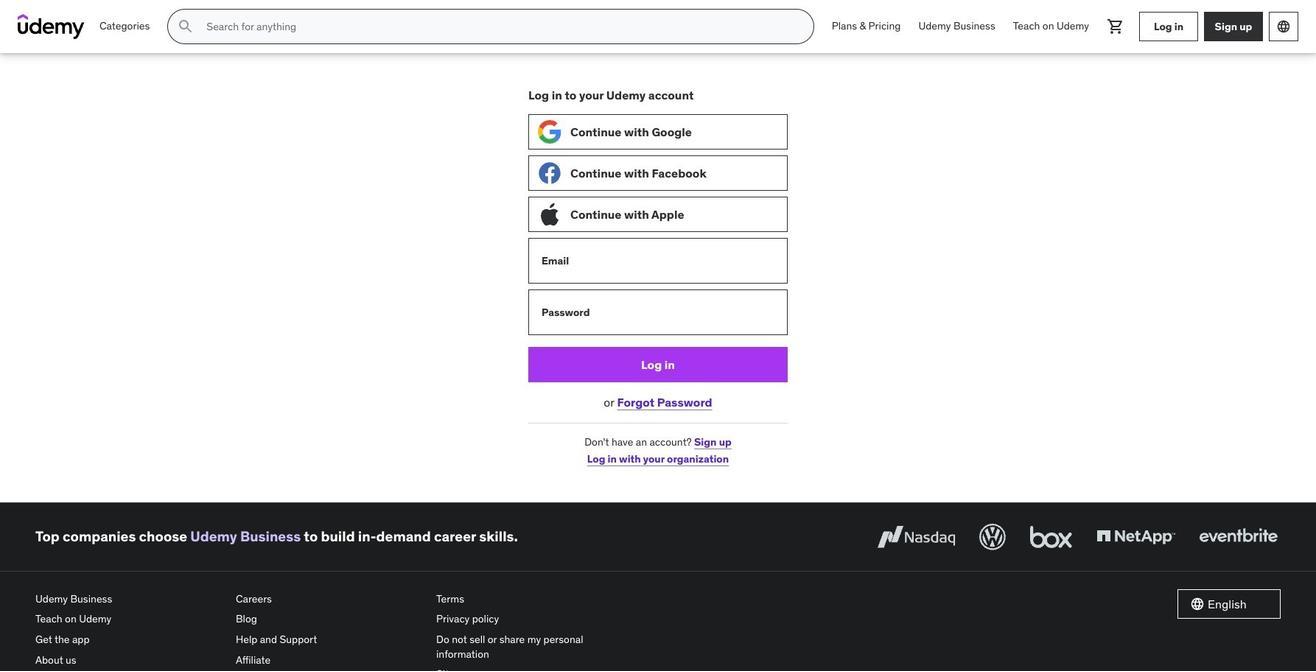 Task type: locate. For each thing, give the bounding box(es) containing it.
shopping cart with 0 items image
[[1107, 18, 1125, 35]]

udemy image
[[18, 14, 85, 39]]

submit search image
[[177, 18, 195, 35]]



Task type: vqa. For each thing, say whether or not it's contained in the screenshot.
the Nasdaq Image
yes



Task type: describe. For each thing, give the bounding box(es) containing it.
volkswagen image
[[977, 521, 1009, 553]]

small image
[[1191, 597, 1205, 612]]

netapp image
[[1094, 521, 1179, 553]]

Search for anything text field
[[204, 14, 796, 39]]

nasdaq image
[[874, 521, 959, 553]]

eventbrite image
[[1197, 521, 1281, 553]]

box image
[[1027, 521, 1076, 553]]

choose a language image
[[1277, 19, 1292, 34]]



